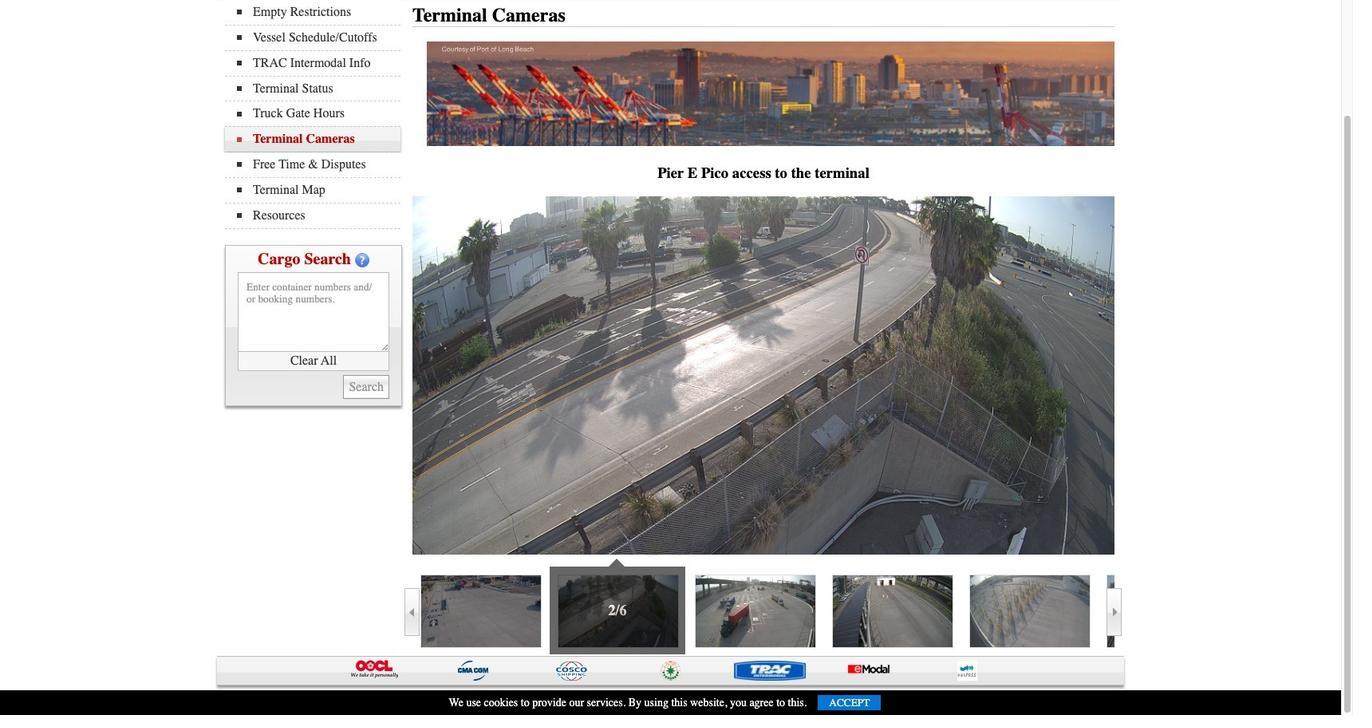 Task type: vqa. For each thing, say whether or not it's contained in the screenshot.
Us
no



Task type: describe. For each thing, give the bounding box(es) containing it.
Enter container numbers and/ or booking numbers.  text field
[[238, 272, 389, 352]]



Task type: locate. For each thing, give the bounding box(es) containing it.
None submit
[[344, 375, 389, 399]]

menu bar
[[225, 0, 409, 229]]



